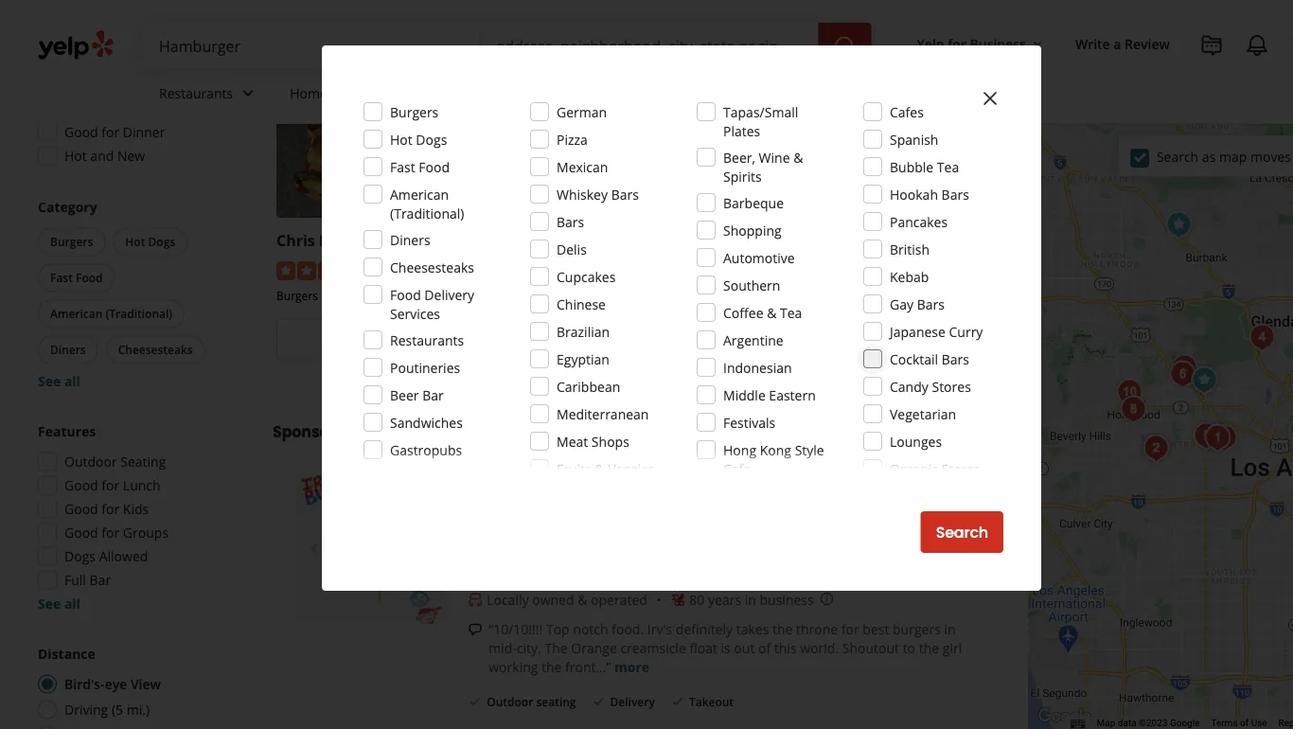 Task type: vqa. For each thing, say whether or not it's contained in the screenshot.
Plates
yes



Task type: describe. For each thing, give the bounding box(es) containing it.
cocktail bars
[[890, 350, 970, 368]]

all for category
[[64, 372, 80, 390]]

now inside 'group'
[[102, 28, 130, 46]]

juicy j's image
[[1206, 419, 1244, 457]]

search for search
[[936, 522, 989, 543]]

offers
[[64, 52, 103, 70]]

sandwiches
[[390, 413, 463, 431]]

best
[[863, 620, 890, 638]]

write
[[1076, 35, 1111, 53]]

hot dogs button
[[113, 228, 188, 256]]

16 checkmark v2 image for outdoor seating
[[468, 694, 483, 709]]

cheesesteaks button
[[106, 336, 205, 364]]

4.5 (442 reviews)
[[386, 260, 490, 278]]

cupcakes
[[557, 268, 616, 286]]

good for kids
[[64, 500, 149, 518]]

reviews) for view business
[[924, 260, 975, 278]]

float
[[690, 639, 718, 657]]

orange
[[571, 639, 617, 657]]

hot dogs inside button
[[125, 234, 175, 250]]

now for chris n' eddy's
[[396, 329, 429, 350]]

hook burger
[[759, 230, 854, 251]]

business inside button
[[970, 35, 1027, 53]]

reviews) for order now
[[439, 260, 490, 278]]

notch
[[573, 620, 609, 638]]

of inside "10/10!!!! top notch food. irv's definitely takes the throne for best burgers in mid-city. the orange creamsicle float is out of this world. shoutout to the girl working the front…"
[[759, 639, 771, 657]]

lunch
[[123, 476, 161, 494]]

outdoor for outdoor seating
[[64, 453, 117, 471]]

caribbean
[[557, 377, 621, 395]]

data
[[1118, 718, 1137, 729]]

dogs inside search dialog
[[416, 130, 447, 148]]

"10/10!!!! top notch food. irv's definitely takes the throne for best burgers in mid-city. the orange creamsicle float is out of this world. shoutout to the girl working the front…"
[[489, 620, 962, 676]]

cheesesteaks inside button
[[118, 342, 193, 358]]

bubble tea
[[890, 158, 960, 176]]

notifications image
[[1246, 34, 1269, 57]]

24 chevron down v2 image
[[237, 82, 260, 105]]

stores for organic stores
[[942, 460, 981, 478]]

chinese
[[557, 295, 606, 313]]

4.5
[[386, 260, 405, 278]]

16 years in business v2 image
[[671, 592, 686, 608]]

hot dogs inside search dialog
[[390, 130, 447, 148]]

diners button
[[38, 336, 98, 364]]

beer
[[390, 386, 419, 404]]

google image
[[1034, 705, 1096, 729]]

diners inside button
[[50, 342, 86, 358]]

owned
[[532, 591, 574, 609]]

& right fruits
[[595, 460, 605, 478]]

hollywood burger image
[[1164, 356, 1202, 394]]

2 horizontal spatial the
[[919, 639, 940, 657]]

full bar
[[64, 571, 111, 589]]

shoutout
[[843, 639, 900, 657]]

groups
[[123, 524, 169, 542]]

map
[[1220, 148, 1248, 166]]

16 chevron down v2 image
[[1030, 37, 1046, 52]]

see for features
[[38, 595, 61, 613]]

1 vertical spatial business
[[859, 329, 924, 350]]

more
[[615, 658, 650, 676]]

distance
[[38, 645, 95, 663]]

as
[[1203, 148, 1216, 166]]

restaurants inside search dialog
[[390, 331, 464, 349]]

delivery for offers delivery
[[106, 52, 156, 70]]

american (traditional) inside search dialog
[[390, 185, 465, 222]]

bars for gay
[[917, 295, 945, 313]]

mediterranean
[[557, 405, 649, 423]]

order now link for nexx burger
[[518, 319, 744, 360]]

pm for open until 10:30 pm
[[675, 361, 694, 379]]

fruits & veggies
[[557, 460, 655, 478]]

pm for open now 4:17 pm
[[163, 28, 183, 46]]

girl
[[943, 639, 962, 657]]

driving
[[64, 701, 108, 719]]

organic stores
[[890, 460, 981, 478]]

services inside business categories element
[[331, 84, 381, 102]]

cafe
[[724, 460, 751, 478]]

restaurants inside business categories element
[[159, 84, 233, 102]]

map
[[1097, 718, 1116, 729]]

home services
[[290, 84, 381, 102]]

gay bars
[[890, 295, 945, 313]]

beer, wine & spirits
[[724, 148, 804, 185]]

previous image
[[303, 538, 326, 560]]

4.1
[[869, 260, 888, 278]]

0 vertical spatial view
[[820, 329, 855, 350]]

home services link
[[275, 68, 423, 123]]

burger for view business
[[803, 230, 854, 251]]

slideshow element
[[296, 474, 445, 624]]

veggies
[[608, 460, 655, 478]]

16 locally owned v2 image
[[468, 592, 483, 608]]

bar for full bar
[[90, 571, 111, 589]]

working
[[489, 658, 538, 676]]

hong kong style cafe
[[724, 441, 825, 478]]

front…"
[[566, 658, 611, 676]]

and
[[90, 147, 114, 165]]

for for dinner
[[102, 123, 120, 141]]

until for order
[[366, 361, 394, 379]]

(traditional) inside search dialog
[[390, 204, 465, 222]]

the
[[545, 639, 568, 657]]

full
[[64, 571, 86, 589]]

trophies burger club image
[[1115, 391, 1153, 429]]

0 horizontal spatial hot
[[64, 147, 87, 165]]

(traditional) inside button
[[106, 306, 173, 322]]

1 vertical spatial of
[[1241, 718, 1249, 729]]

keyboard shortcuts image
[[1071, 719, 1086, 729]]

review
[[1125, 35, 1171, 53]]

terms
[[1212, 718, 1238, 729]]

bubble
[[890, 158, 934, 176]]

"10/10!!!!
[[489, 620, 543, 638]]

diners inside search dialog
[[390, 231, 431, 249]]

years
[[708, 591, 742, 609]]

use
[[1252, 718, 1268, 729]]

city.
[[517, 639, 542, 657]]

hook burger image
[[1161, 206, 1198, 244]]

16 info v2 image
[[417, 424, 432, 439]]

pizza
[[557, 130, 588, 148]]

seating
[[536, 694, 576, 710]]

2 horizontal spatial pm
[[912, 361, 932, 379]]

chris n' eddy's
[[277, 230, 386, 251]]

good for good for lunch
[[64, 476, 98, 494]]

4.1 (1.3k reviews)
[[869, 260, 975, 278]]

lounges
[[890, 432, 943, 450]]

meat
[[557, 432, 588, 450]]

burger for order now
[[561, 230, 612, 251]]

middle eastern
[[724, 386, 816, 404]]

search for search as map moves
[[1157, 148, 1199, 166]]

good for dinner
[[64, 123, 165, 141]]

irv's burgers image
[[296, 474, 445, 624]]

for the win image
[[1166, 349, 1204, 387]]

map region
[[976, 47, 1294, 729]]

order for nexx burger
[[592, 329, 634, 350]]

takes
[[737, 620, 769, 638]]

close image
[[979, 87, 1002, 110]]

japanese
[[890, 322, 946, 340]]

beer,
[[724, 148, 756, 166]]

rep
[[1279, 718, 1294, 729]]

2 vertical spatial the
[[542, 658, 562, 676]]

(442
[[409, 260, 435, 278]]

see all button for features
[[38, 595, 80, 613]]

monty's good burger image
[[1188, 417, 1226, 455]]

2 horizontal spatial fast
[[565, 288, 587, 304]]

vegetarian
[[890, 405, 957, 423]]

search as map moves
[[1157, 148, 1292, 166]]

2 reviews) from the left
[[683, 260, 734, 278]]

option group containing distance
[[32, 645, 235, 729]]

80
[[690, 591, 705, 609]]

eddy's
[[339, 230, 386, 251]]

american inside search dialog
[[390, 185, 449, 203]]

fast food inside button
[[50, 270, 103, 286]]

tapas/small
[[724, 103, 799, 121]]

until for view
[[851, 361, 879, 379]]

hot inside search dialog
[[390, 130, 413, 148]]

0 vertical spatial in
[[745, 591, 757, 609]]

open until 10:30 pm
[[567, 361, 694, 379]]

bars for hookah
[[942, 185, 970, 203]]

driving (5 mi.)
[[64, 701, 150, 719]]

4.5 star rating image
[[277, 261, 379, 280]]

locally
[[487, 591, 529, 609]]

delivery for food delivery services
[[425, 286, 475, 304]]

burgers inside burgers button
[[50, 234, 93, 250]]

4 star rating image
[[518, 261, 620, 280]]

see for category
[[38, 372, 61, 390]]

16 checkmark v2 image for delivery
[[591, 694, 607, 709]]

for for lunch
[[102, 476, 120, 494]]

bars for whiskey
[[612, 185, 639, 203]]

24 chevron down v2 image
[[525, 82, 547, 105]]



Task type: locate. For each thing, give the bounding box(es) containing it.
delivery down 4.5 (442 reviews)
[[425, 286, 475, 304]]

wine
[[759, 148, 790, 166]]

1 horizontal spatial search
[[1157, 148, 1199, 166]]

open up offers
[[64, 28, 98, 46]]

3 good from the top
[[64, 500, 98, 518]]

0 vertical spatial the
[[773, 620, 793, 638]]

egyptian
[[557, 350, 610, 368]]

services right home
[[331, 84, 381, 102]]

food inside button
[[76, 270, 103, 286]]

pm right 4:17
[[163, 28, 183, 46]]

hot dogs right burgers button
[[125, 234, 175, 250]]

of right out on the bottom of the page
[[759, 639, 771, 657]]

until up beer
[[366, 361, 394, 379]]

4.1 star rating image
[[759, 261, 861, 280]]

fast inside search dialog
[[390, 158, 415, 176]]

1 horizontal spatial order now
[[592, 329, 670, 350]]

1 horizontal spatial services
[[390, 305, 440, 322]]

0 vertical spatial search
[[1157, 148, 1199, 166]]

food inside "food delivery services"
[[390, 286, 421, 304]]

see all down full
[[38, 595, 80, 613]]

good up "and"
[[64, 123, 98, 141]]

fast down cupcakes
[[565, 288, 587, 304]]

0 horizontal spatial business
[[859, 329, 924, 350]]

services down (442
[[390, 305, 440, 322]]

category
[[38, 198, 97, 216]]

1 vertical spatial search
[[936, 522, 989, 543]]

1 see from the top
[[38, 372, 61, 390]]

0 horizontal spatial fast
[[50, 270, 73, 286]]

burgers, fast food
[[518, 288, 616, 304]]

fast food button
[[38, 264, 115, 292]]

fast food inside search dialog
[[390, 158, 450, 176]]

now for nexx burger
[[638, 329, 670, 350]]

automotive
[[724, 249, 795, 267]]

group containing category
[[34, 197, 235, 391]]

bars right 'whiskey'
[[612, 185, 639, 203]]

0 horizontal spatial diners
[[50, 342, 86, 358]]

mexican
[[557, 158, 608, 176]]

1 horizontal spatial 16 checkmark v2 image
[[591, 694, 607, 709]]

poutineries
[[390, 358, 460, 376]]

good
[[64, 123, 98, 141], [64, 476, 98, 494], [64, 500, 98, 518], [64, 524, 98, 542]]

see all down diners button
[[38, 372, 80, 390]]

food.
[[612, 620, 644, 638]]

irv's burgers image
[[1111, 374, 1149, 412], [1138, 430, 1176, 467], [1138, 430, 1176, 467]]

1 16 checkmark v2 image from the left
[[468, 694, 483, 709]]

2 16 checkmark v2 image from the left
[[591, 694, 607, 709]]

2 order now from the left
[[592, 329, 670, 350]]

2 see all button from the top
[[38, 595, 80, 613]]

outdoor up good for lunch
[[64, 453, 117, 471]]

outdoor
[[64, 453, 117, 471], [487, 694, 534, 710]]

candy stores
[[890, 377, 972, 395]]

0 vertical spatial of
[[759, 639, 771, 657]]

16 checkmark v2 image left outdoor seating
[[468, 694, 483, 709]]

more link
[[615, 658, 650, 676]]

kebab
[[890, 268, 930, 286]]

stores for candy stores
[[932, 377, 972, 395]]

burger up 4 star rating image
[[561, 230, 612, 251]]

now up 'until midnight'
[[396, 329, 429, 350]]

write a review link
[[1068, 26, 1178, 61]]

japanese curry
[[890, 322, 984, 340]]

hot left "and"
[[64, 147, 87, 165]]

0 horizontal spatial order now
[[350, 329, 429, 350]]

order now up 'open until 10:30 pm'
[[592, 329, 670, 350]]

creamsicle
[[621, 639, 686, 657]]

stores right organic
[[942, 460, 981, 478]]

2 horizontal spatial delivery
[[610, 694, 655, 710]]

see up distance
[[38, 595, 61, 613]]

0 horizontal spatial in
[[745, 591, 757, 609]]

0 horizontal spatial search
[[936, 522, 989, 543]]

nexx burger link
[[518, 230, 612, 251]]

gay
[[890, 295, 914, 313]]

is
[[721, 639, 731, 657]]

1 vertical spatial stores
[[942, 460, 981, 478]]

order up 'open until 10:30 pm'
[[592, 329, 634, 350]]

american inside button
[[50, 306, 103, 322]]

1 horizontal spatial dogs
[[148, 234, 175, 250]]

1 horizontal spatial open
[[567, 361, 603, 379]]

1 vertical spatial american
[[50, 306, 103, 322]]

pm right 9:00
[[912, 361, 932, 379]]

0 vertical spatial all
[[64, 372, 80, 390]]

16 checkmark v2 image down front…" in the bottom left of the page
[[591, 694, 607, 709]]

bar down dogs allowed
[[90, 571, 111, 589]]

1 horizontal spatial american
[[390, 185, 449, 203]]

1 horizontal spatial view
[[820, 329, 855, 350]]

1 horizontal spatial hot dogs
[[390, 130, 447, 148]]

pancakes
[[890, 213, 948, 231]]

cocktail
[[890, 350, 939, 368]]

bar for beer bar
[[423, 386, 444, 404]]

0 horizontal spatial restaurants
[[159, 84, 233, 102]]

2 vertical spatial delivery
[[610, 694, 655, 710]]

burgers inside search dialog
[[390, 103, 439, 121]]

1 horizontal spatial reviews)
[[683, 260, 734, 278]]

n'
[[319, 230, 335, 251]]

open for open now 4:17 pm
[[64, 28, 98, 46]]

diners down american (traditional) button
[[50, 342, 86, 358]]

1 vertical spatial see all
[[38, 595, 80, 613]]

german
[[557, 103, 607, 121]]

2 horizontal spatial reviews)
[[924, 260, 975, 278]]

fast down burgers button
[[50, 270, 73, 286]]

the right to
[[919, 639, 940, 657]]

order for chris n' eddy's
[[350, 329, 393, 350]]

1 horizontal spatial in
[[945, 620, 956, 638]]

16 speech v2 image
[[468, 622, 483, 637]]

map data ©2023 google
[[1097, 718, 1200, 729]]

american (traditional) down fast food button
[[50, 306, 173, 322]]

good down good for lunch
[[64, 500, 98, 518]]

1 vertical spatial see
[[38, 595, 61, 613]]

food
[[419, 158, 450, 176], [76, 270, 103, 286], [390, 286, 421, 304], [590, 288, 616, 304]]

allowed
[[99, 547, 148, 565]]

in inside "10/10!!!! top notch food. irv's definitely takes the throne for best burgers in mid-city. the orange creamsicle float is out of this world. shoutout to the girl working the front…"
[[945, 620, 956, 638]]

nexx
[[518, 230, 557, 251]]

hook burger link
[[759, 230, 854, 251]]

festivals
[[724, 413, 776, 431]]

1 horizontal spatial order now link
[[518, 319, 744, 360]]

chris n' eddy's image
[[1186, 361, 1224, 399], [1186, 361, 1224, 399]]

dogs inside button
[[148, 234, 175, 250]]

0 horizontal spatial (1.3k
[[650, 260, 679, 278]]

0 horizontal spatial american
[[50, 306, 103, 322]]

whiskey
[[557, 185, 608, 203]]

1 vertical spatial delivery
[[425, 286, 475, 304]]

offers delivery
[[64, 52, 156, 70]]

(traditional) up cheesesteaks button
[[106, 306, 173, 322]]

0 horizontal spatial burger
[[561, 230, 612, 251]]

to
[[903, 639, 916, 657]]

order now up 'until midnight'
[[350, 329, 429, 350]]

0 horizontal spatial cheesesteaks
[[118, 342, 193, 358]]

restaurants link
[[144, 68, 275, 123]]

0 horizontal spatial 16 checkmark v2 image
[[468, 694, 483, 709]]

restaurants
[[159, 84, 233, 102], [390, 331, 464, 349]]

for for kids
[[102, 500, 120, 518]]

burger up '4.1 star rating' image
[[803, 230, 854, 251]]

view up until 9:00 pm
[[820, 329, 855, 350]]

hot down home services link
[[390, 130, 413, 148]]

1 horizontal spatial now
[[396, 329, 429, 350]]

bars up japanese curry
[[917, 295, 945, 313]]

group containing open now
[[32, 0, 235, 171]]

1 horizontal spatial burger
[[803, 230, 854, 251]]

0 vertical spatial fast
[[390, 158, 415, 176]]

delivery down more link
[[610, 694, 655, 710]]

chris
[[277, 230, 315, 251]]

1 horizontal spatial hot
[[125, 234, 145, 250]]

1 burger from the left
[[561, 230, 612, 251]]

bars up delis
[[557, 213, 585, 231]]

0 horizontal spatial american (traditional)
[[50, 306, 173, 322]]

reviews) up coffee
[[683, 260, 734, 278]]

16 checkmark v2 image
[[468, 694, 483, 709], [591, 694, 607, 709], [670, 694, 686, 709]]

open down brazilian
[[567, 361, 603, 379]]

1 horizontal spatial of
[[1241, 718, 1249, 729]]

0 horizontal spatial the
[[542, 658, 562, 676]]

for left best
[[842, 620, 860, 638]]

& inside beer, wine & spirits
[[794, 148, 804, 166]]

for right yelp
[[948, 35, 967, 53]]

until left 10:30
[[606, 361, 634, 379]]

reviews)
[[439, 260, 490, 278], [683, 260, 734, 278], [924, 260, 975, 278]]

search image
[[834, 35, 857, 58]]

1 all from the top
[[64, 372, 80, 390]]

write a review
[[1076, 35, 1171, 53]]

restaurants up poutineries
[[390, 331, 464, 349]]

order now link up 'open until 10:30 pm'
[[518, 319, 744, 360]]

rep link
[[1279, 718, 1294, 729]]

kong
[[760, 441, 792, 459]]

1 vertical spatial outdoor
[[487, 694, 534, 710]]

services inside "food delivery services"
[[390, 305, 440, 322]]

1 good from the top
[[64, 123, 98, 141]]

morrison atwater village image
[[1244, 319, 1282, 357]]

american down fast food button
[[50, 306, 103, 322]]

(1.3k reviews)
[[650, 260, 734, 278]]

the down the
[[542, 658, 562, 676]]

1 vertical spatial the
[[919, 639, 940, 657]]

1 horizontal spatial the
[[773, 620, 793, 638]]

for inside "10/10!!!! top notch food. irv's definitely takes the throne for best burgers in mid-city. the orange creamsicle float is out of this world. shoutout to the girl working the front…"
[[842, 620, 860, 638]]

1 horizontal spatial pm
[[675, 361, 694, 379]]

view up mi.) at the left of the page
[[131, 675, 161, 693]]

(1.3k down british
[[891, 260, 921, 278]]

search down organic stores
[[936, 522, 989, 543]]

2 horizontal spatial dogs
[[416, 130, 447, 148]]

business categories element
[[144, 68, 1294, 123]]

delivery inside "food delivery services"
[[425, 286, 475, 304]]

projects image
[[1201, 34, 1224, 57]]

0 horizontal spatial tea
[[780, 304, 803, 322]]

cheesesteaks
[[390, 258, 474, 276], [118, 342, 193, 358]]

cheesesteaks inside search dialog
[[390, 258, 474, 276]]

0 vertical spatial open
[[64, 28, 98, 46]]

3 until from the left
[[851, 361, 879, 379]]

cheesesteaks up "food delivery services"
[[390, 258, 474, 276]]

info icon image
[[820, 591, 835, 606], [820, 591, 835, 606]]

search left as
[[1157, 148, 1199, 166]]

bars for cocktail
[[942, 350, 970, 368]]

hot dogs down home services link
[[390, 130, 447, 148]]

cafes
[[890, 103, 924, 121]]

throne
[[797, 620, 838, 638]]

cassell's hamburgers image
[[1199, 419, 1237, 457], [1199, 419, 1237, 457]]

sponsored results
[[273, 421, 413, 443]]

& right the owned
[[578, 591, 588, 609]]

hot inside button
[[125, 234, 145, 250]]

0 horizontal spatial fast food
[[50, 270, 103, 286]]

search inside button
[[936, 522, 989, 543]]

in up the girl
[[945, 620, 956, 638]]

2 see all from the top
[[38, 595, 80, 613]]

16 checkmark v2 image for takeout
[[670, 694, 686, 709]]

1 horizontal spatial until
[[606, 361, 634, 379]]

0 vertical spatial stores
[[932, 377, 972, 395]]

tea up hookah bars
[[938, 158, 960, 176]]

until left 9:00
[[851, 361, 879, 379]]

hot dogs
[[390, 130, 447, 148], [125, 234, 175, 250]]

2 horizontal spatial until
[[851, 361, 879, 379]]

4:17
[[134, 28, 160, 46]]

good up dogs allowed
[[64, 524, 98, 542]]

0 vertical spatial dogs
[[416, 130, 447, 148]]

None search field
[[144, 23, 876, 68]]

0 horizontal spatial reviews)
[[439, 260, 490, 278]]

see all for features
[[38, 595, 80, 613]]

2 vertical spatial dogs
[[64, 547, 96, 565]]

dogs up full
[[64, 547, 96, 565]]

1 horizontal spatial cheesesteaks
[[390, 258, 474, 276]]

1 vertical spatial services
[[390, 305, 440, 322]]

definitely
[[676, 620, 733, 638]]

for down good for kids
[[102, 524, 120, 542]]

fast food
[[390, 158, 450, 176], [50, 270, 103, 286]]

2 horizontal spatial now
[[638, 329, 670, 350]]

group
[[32, 0, 235, 171], [34, 197, 235, 391], [32, 422, 235, 613]]

for inside button
[[948, 35, 967, 53]]

irv's
[[648, 620, 673, 638]]

good for good for groups
[[64, 524, 98, 542]]

business
[[760, 591, 814, 609]]

©2023
[[1139, 718, 1168, 729]]

1 vertical spatial tea
[[780, 304, 803, 322]]

0 horizontal spatial (traditional)
[[106, 306, 173, 322]]

group containing features
[[32, 422, 235, 613]]

3 16 checkmark v2 image from the left
[[670, 694, 686, 709]]

1 vertical spatial all
[[64, 595, 80, 613]]

out
[[734, 639, 755, 657]]

0 vertical spatial see all
[[38, 372, 80, 390]]

order now for chris n' eddy's
[[350, 329, 429, 350]]

1 vertical spatial cheesesteaks
[[118, 342, 193, 358]]

&
[[794, 148, 804, 166], [767, 304, 777, 322], [595, 460, 605, 478], [578, 591, 588, 609]]

brazilian
[[557, 322, 610, 340]]

1 vertical spatial group
[[34, 197, 235, 391]]

1 horizontal spatial (1.3k
[[891, 260, 921, 278]]

order up 'until midnight'
[[350, 329, 393, 350]]

tea down '4.1 star rating' image
[[780, 304, 803, 322]]

1 horizontal spatial delivery
[[425, 286, 475, 304]]

(1.3k
[[650, 260, 679, 278], [891, 260, 921, 278]]

reviews) down british
[[924, 260, 975, 278]]

bars down bubble tea
[[942, 185, 970, 203]]

all down full
[[64, 595, 80, 613]]

0 vertical spatial services
[[331, 84, 381, 102]]

view business
[[820, 329, 924, 350]]

dinner
[[123, 123, 165, 141]]

& right wine
[[794, 148, 804, 166]]

bar down midnight
[[423, 386, 444, 404]]

1 see all button from the top
[[38, 372, 80, 390]]

open now 4:17 pm
[[64, 28, 183, 46]]

0 vertical spatial american (traditional)
[[390, 185, 465, 222]]

1 vertical spatial bar
[[90, 571, 111, 589]]

hookah bars
[[890, 185, 970, 203]]

the
[[773, 620, 793, 638], [919, 639, 940, 657], [542, 658, 562, 676]]

2 vertical spatial fast
[[565, 288, 587, 304]]

0 horizontal spatial delivery
[[106, 52, 156, 70]]

mi.)
[[127, 701, 150, 719]]

9:00
[[882, 361, 909, 379]]

bar inside search dialog
[[423, 386, 444, 404]]

1 vertical spatial fast
[[50, 270, 73, 286]]

outdoor down working
[[487, 694, 534, 710]]

order now link for chris n' eddy's
[[277, 319, 503, 360]]

1 (1.3k from the left
[[650, 260, 679, 278]]

now up 10:30
[[638, 329, 670, 350]]

1 horizontal spatial tea
[[938, 158, 960, 176]]

1 vertical spatial hot dogs
[[125, 234, 175, 250]]

fast down home services link
[[390, 158, 415, 176]]

a
[[1114, 35, 1122, 53]]

2 (1.3k from the left
[[891, 260, 921, 278]]

1 reviews) from the left
[[439, 260, 490, 278]]

see all button down diners button
[[38, 372, 80, 390]]

for for business
[[948, 35, 967, 53]]

1 horizontal spatial restaurants
[[390, 331, 464, 349]]

16 checkmark v2 image left takeout
[[670, 694, 686, 709]]

(5
[[112, 701, 123, 719]]

reviews) right (442
[[439, 260, 490, 278]]

bar
[[423, 386, 444, 404], [90, 571, 111, 589]]

see all for category
[[38, 372, 80, 390]]

0 horizontal spatial view
[[131, 675, 161, 693]]

for up hot and new
[[102, 123, 120, 141]]

british
[[890, 240, 930, 258]]

0 horizontal spatial pm
[[163, 28, 183, 46]]

(traditional) up (442
[[390, 204, 465, 222]]

order now for nexx burger
[[592, 329, 670, 350]]

2 order from the left
[[592, 329, 634, 350]]

outdoor seating
[[64, 453, 166, 471]]

shopping
[[724, 221, 782, 239]]

american (traditional) up (442
[[390, 185, 465, 222]]

in right the years
[[745, 591, 757, 609]]

gastropubs
[[390, 441, 462, 459]]

0 horizontal spatial services
[[331, 84, 381, 102]]

for down good for lunch
[[102, 500, 120, 518]]

good for good for kids
[[64, 500, 98, 518]]

dogs up american (traditional) button
[[148, 234, 175, 250]]

1 vertical spatial in
[[945, 620, 956, 638]]

2 all from the top
[[64, 595, 80, 613]]

3 reviews) from the left
[[924, 260, 975, 278]]

stores down cocktail bars
[[932, 377, 972, 395]]

restaurants left 24 chevron down v2 image
[[159, 84, 233, 102]]

for up good for kids
[[102, 476, 120, 494]]

(traditional)
[[390, 204, 465, 222], [106, 306, 173, 322]]

pm
[[163, 28, 183, 46], [675, 361, 694, 379], [912, 361, 932, 379]]

until 9:00 pm
[[851, 361, 932, 379]]

2 vertical spatial group
[[32, 422, 235, 613]]

good for good for dinner
[[64, 123, 98, 141]]

business up until 9:00 pm
[[859, 329, 924, 350]]

burgers
[[390, 103, 439, 121], [50, 234, 93, 250], [277, 288, 318, 304], [759, 288, 801, 304]]

0 horizontal spatial outdoor
[[64, 453, 117, 471]]

search dialog
[[0, 0, 1294, 729]]

organic
[[890, 460, 938, 478]]

1 order now from the left
[[350, 329, 429, 350]]

bird's-eye view
[[64, 675, 161, 693]]

0 horizontal spatial of
[[759, 639, 771, 657]]

0 vertical spatial business
[[970, 35, 1027, 53]]

of left use on the right of page
[[1241, 718, 1249, 729]]

the up the this
[[773, 620, 793, 638]]

for for groups
[[102, 524, 120, 542]]

2 good from the top
[[64, 476, 98, 494]]

search
[[1157, 148, 1199, 166], [936, 522, 989, 543]]

this
[[775, 639, 797, 657]]

1 until from the left
[[366, 361, 394, 379]]

eastern
[[769, 386, 816, 404]]

delivery down open now 4:17 pm
[[106, 52, 156, 70]]

outdoor for outdoor seating
[[487, 694, 534, 710]]

cheesesteaks down american (traditional) button
[[118, 342, 193, 358]]

see all button for category
[[38, 372, 80, 390]]

business left 16 chevron down v2 icon
[[970, 35, 1027, 53]]

0 horizontal spatial dogs
[[64, 547, 96, 565]]

meat shops
[[557, 432, 630, 450]]

american up (442
[[390, 185, 449, 203]]

1 horizontal spatial outdoor
[[487, 694, 534, 710]]

open for open until 10:30 pm
[[567, 361, 603, 379]]

0 vertical spatial see all button
[[38, 372, 80, 390]]

1 vertical spatial dogs
[[148, 234, 175, 250]]

1 horizontal spatial bar
[[423, 386, 444, 404]]

0 vertical spatial cheesesteaks
[[390, 258, 474, 276]]

1 see all from the top
[[38, 372, 80, 390]]

2 order now link from the left
[[518, 319, 744, 360]]

0 vertical spatial hot dogs
[[390, 130, 447, 148]]

0 horizontal spatial order now link
[[277, 319, 503, 360]]

all for features
[[64, 595, 80, 613]]

see down diners button
[[38, 372, 61, 390]]

1 order now link from the left
[[277, 319, 503, 360]]

results
[[358, 421, 413, 443]]

(1.3k right cupcakes
[[650, 260, 679, 278]]

hot right burgers button
[[125, 234, 145, 250]]

all down diners button
[[64, 372, 80, 390]]

tea
[[938, 158, 960, 176], [780, 304, 803, 322]]

1 horizontal spatial (traditional)
[[390, 204, 465, 222]]

user actions element
[[902, 24, 1294, 140]]

2 burger from the left
[[803, 230, 854, 251]]

pm right 10:30
[[675, 361, 694, 379]]

0 vertical spatial (traditional)
[[390, 204, 465, 222]]

fast inside button
[[50, 270, 73, 286]]

order now
[[350, 329, 429, 350], [592, 329, 670, 350]]

american (traditional) inside button
[[50, 306, 173, 322]]

order now link up 'until midnight'
[[277, 319, 503, 360]]

diners up (442
[[390, 231, 431, 249]]

see all button down full
[[38, 595, 80, 613]]

terms of use link
[[1212, 718, 1268, 729]]

0 vertical spatial tea
[[938, 158, 960, 176]]

2 until from the left
[[606, 361, 634, 379]]

american
[[390, 185, 449, 203], [50, 306, 103, 322]]

4 good from the top
[[64, 524, 98, 542]]

southern
[[724, 276, 781, 294]]

0 vertical spatial delivery
[[106, 52, 156, 70]]

& right coffee
[[767, 304, 777, 322]]

option group
[[32, 645, 235, 729]]

2 horizontal spatial 16 checkmark v2 image
[[670, 694, 686, 709]]

1 order from the left
[[350, 329, 393, 350]]

now up offers delivery
[[102, 28, 130, 46]]

2 see from the top
[[38, 595, 61, 613]]



